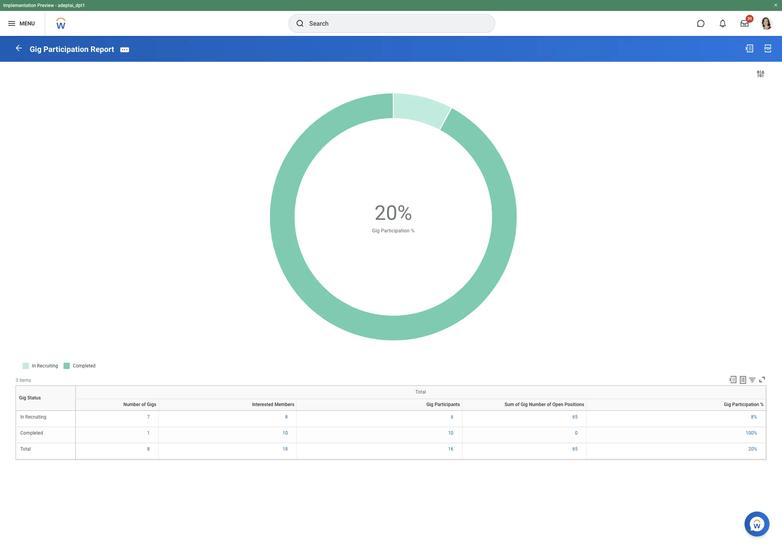 Task type: vqa. For each thing, say whether or not it's contained in the screenshot.
the top Status
yes



Task type: describe. For each thing, give the bounding box(es) containing it.
export to excel image for 'export to worksheets' icon
[[729, 375, 738, 384]]

gig participation report link
[[30, 44, 114, 54]]

% inside 20% gig participation %
[[411, 228, 415, 234]]

total - interested members button
[[225, 410, 230, 411]]

report
[[91, 44, 114, 54]]

30 button
[[737, 15, 754, 32]]

1 button
[[147, 430, 151, 436]]

0 vertical spatial 8
[[285, 414, 288, 420]]

2 10 button from the left
[[448, 430, 455, 436]]

profile logan mcneil image
[[761, 17, 773, 31]]

row element containing number of gigs
[[76, 399, 766, 410]]

menu banner
[[0, 0, 783, 36]]

7
[[147, 414, 150, 420]]

row element containing gig status
[[17, 386, 77, 411]]

1 vertical spatial open
[[526, 410, 527, 411]]

0 horizontal spatial 8 button
[[147, 446, 151, 452]]

close environment banner image
[[774, 3, 779, 7]]

18 button
[[283, 446, 289, 452]]

implementation preview -   adeptai_dpt1
[[3, 3, 85, 8]]

0 horizontal spatial sum
[[505, 402, 514, 407]]

number of gigs
[[124, 402, 156, 407]]

total - gig participants button
[[377, 410, 382, 411]]

preview
[[37, 3, 54, 8]]

1 vertical spatial gig status
[[45, 410, 47, 411]]

1 horizontal spatial sum
[[522, 410, 523, 411]]

65 button for 16
[[573, 446, 579, 452]]

1 horizontal spatial positions
[[565, 402, 585, 407]]

16
[[448, 447, 454, 452]]

18
[[283, 447, 288, 452]]

in
[[20, 414, 24, 420]]

0 vertical spatial 20% button
[[375, 200, 414, 227]]

fullscreen image
[[758, 375, 767, 384]]

inbox large image
[[741, 20, 749, 27]]

total element
[[20, 445, 31, 452]]

search image
[[295, 19, 305, 28]]

toolbar inside 20% main content
[[726, 375, 767, 385]]

total - sum of gig number of open positions button
[[521, 410, 529, 411]]

100%
[[746, 430, 758, 436]]

0 horizontal spatial participants
[[379, 410, 381, 411]]

6
[[451, 414, 454, 420]]

20% for 20%
[[749, 447, 758, 452]]

20% main content
[[0, 36, 783, 467]]

100% button
[[746, 430, 759, 436]]

export to excel image for view printable version (pdf) image
[[745, 44, 755, 53]]

30
[[748, 16, 752, 21]]

1 horizontal spatial open
[[553, 402, 564, 407]]

65 button for 6
[[573, 414, 579, 420]]



Task type: locate. For each thing, give the bounding box(es) containing it.
10
[[283, 430, 288, 436], [448, 430, 454, 436]]

interested members
[[252, 402, 295, 407]]

gigs
[[147, 402, 156, 407], [118, 410, 119, 411]]

10 button up 18
[[283, 430, 289, 436]]

notifications large image
[[719, 20, 727, 27]]

export to excel image left 'export to worksheets' icon
[[729, 375, 738, 384]]

1 vertical spatial gigs
[[118, 410, 119, 411]]

positions down sum of gig number of open positions
[[527, 410, 528, 411]]

1 horizontal spatial gigs
[[147, 402, 156, 407]]

members
[[275, 402, 295, 407], [228, 410, 230, 411]]

0 vertical spatial 65 button
[[573, 414, 579, 420]]

0 vertical spatial open
[[553, 402, 564, 407]]

10 for 1st 10 button from the right
[[448, 430, 454, 436]]

sum
[[505, 402, 514, 407], [522, 410, 523, 411]]

recruiting
[[25, 414, 46, 420]]

65
[[573, 414, 578, 420], [573, 447, 578, 452]]

1 vertical spatial status
[[46, 410, 47, 411]]

0 vertical spatial gigs
[[147, 402, 156, 407]]

20% for 20% gig participation %
[[375, 201, 413, 225]]

open
[[553, 402, 564, 407], [526, 410, 527, 411]]

20% button
[[375, 200, 414, 227], [749, 446, 759, 452]]

total - number of gigs button
[[115, 410, 119, 411]]

6 button
[[451, 414, 455, 420]]

configure and view chart data image
[[756, 69, 766, 78]]

1 10 button from the left
[[283, 430, 289, 436]]

8
[[285, 414, 288, 420], [147, 447, 150, 452]]

gig participation report
[[30, 44, 114, 54]]

1 vertical spatial 8 button
[[147, 446, 151, 452]]

1 horizontal spatial export to excel image
[[745, 44, 755, 53]]

0 horizontal spatial 20%
[[375, 201, 413, 225]]

gig status button
[[45, 410, 47, 411]]

1 vertical spatial members
[[228, 410, 230, 411]]

1 vertical spatial 8
[[147, 447, 150, 452]]

8 down 1 button
[[147, 447, 150, 452]]

0 vertical spatial positions
[[565, 402, 585, 407]]

1 vertical spatial %
[[761, 402, 764, 407]]

10 up the 16
[[448, 430, 454, 436]]

of
[[142, 402, 146, 407], [516, 402, 520, 407], [547, 402, 552, 407], [118, 410, 118, 411], [523, 410, 523, 411], [525, 410, 526, 411]]

1 horizontal spatial status
[[46, 410, 47, 411]]

0 horizontal spatial 10
[[283, 430, 288, 436]]

status up recruiting
[[46, 410, 47, 411]]

0 horizontal spatial 20% button
[[375, 200, 414, 227]]

participants
[[435, 402, 460, 407], [379, 410, 381, 411]]

0 horizontal spatial %
[[411, 228, 415, 234]]

export to worksheets image
[[739, 375, 748, 385]]

interested
[[252, 402, 274, 407], [226, 410, 228, 411]]

0 horizontal spatial members
[[228, 410, 230, 411]]

0 vertical spatial interested
[[252, 402, 274, 407]]

1 vertical spatial export to excel image
[[729, 375, 738, 384]]

8 button down 1 button
[[147, 446, 151, 452]]

65 button down 0
[[573, 446, 579, 452]]

1 horizontal spatial interested
[[252, 402, 274, 407]]

participation inside 20% gig participation %
[[381, 228, 410, 234]]

participation
[[43, 44, 89, 54], [381, 228, 410, 234], [733, 402, 760, 407], [676, 410, 678, 411]]

export to excel image
[[745, 44, 755, 53], [729, 375, 738, 384]]

menu button
[[0, 11, 45, 36]]

10 button
[[283, 430, 289, 436], [448, 430, 455, 436]]

total
[[416, 389, 426, 395], [115, 410, 116, 411], [225, 410, 226, 411], [377, 410, 378, 411], [521, 410, 521, 411], [674, 410, 675, 411], [20, 447, 31, 452]]

1 horizontal spatial 8 button
[[285, 414, 289, 420]]

adeptai_dpt1
[[58, 3, 85, 8]]

0 vertical spatial 65
[[573, 414, 578, 420]]

10 for first 10 button from left
[[283, 430, 288, 436]]

1
[[147, 430, 150, 436]]

2 65 button from the top
[[573, 446, 579, 452]]

1 horizontal spatial participants
[[435, 402, 460, 407]]

65 button up 0
[[573, 414, 579, 420]]

0 vertical spatial status
[[27, 395, 41, 401]]

65 for 16
[[573, 447, 578, 452]]

2 65 from the top
[[573, 447, 578, 452]]

1 vertical spatial participants
[[379, 410, 381, 411]]

1 horizontal spatial gig status
[[45, 410, 47, 411]]

0 vertical spatial participants
[[435, 402, 460, 407]]

0 vertical spatial sum
[[505, 402, 514, 407]]

0 horizontal spatial positions
[[527, 410, 528, 411]]

gig status up recruiting
[[45, 410, 47, 411]]

0 horizontal spatial interested
[[226, 410, 228, 411]]

1 horizontal spatial 10 button
[[448, 430, 455, 436]]

1 vertical spatial sum
[[522, 410, 523, 411]]

completed element
[[20, 429, 43, 436]]

8 button
[[285, 414, 289, 420], [147, 446, 151, 452]]

in recruiting element
[[20, 413, 46, 420]]

row element
[[17, 386, 77, 411], [76, 399, 766, 410]]

0
[[575, 430, 578, 436]]

1 horizontal spatial 10
[[448, 430, 454, 436]]

gig participants
[[427, 402, 460, 407]]

8% button
[[752, 414, 759, 420]]

positions
[[565, 402, 585, 407], [527, 410, 528, 411]]

1 horizontal spatial 8
[[285, 414, 288, 420]]

3 items
[[16, 378, 31, 383]]

gig participation %
[[725, 402, 764, 407]]

status up in recruiting element
[[27, 395, 41, 401]]

0 vertical spatial export to excel image
[[745, 44, 755, 53]]

-
[[55, 3, 57, 8], [116, 410, 116, 411], [226, 410, 226, 411], [378, 410, 379, 411], [522, 410, 522, 411], [675, 410, 675, 411]]

completed
[[20, 430, 43, 436]]

select to filter grid data image
[[749, 376, 757, 384]]

1 horizontal spatial 20%
[[749, 447, 758, 452]]

justify image
[[7, 19, 16, 28]]

view printable version (pdf) image
[[764, 44, 773, 53]]

1 vertical spatial interested
[[226, 410, 228, 411]]

1 vertical spatial 20% button
[[749, 446, 759, 452]]

0 horizontal spatial status
[[27, 395, 41, 401]]

Search Workday  search field
[[310, 15, 479, 32]]

65 for 6
[[573, 414, 578, 420]]

0 horizontal spatial open
[[526, 410, 527, 411]]

1 vertical spatial positions
[[527, 410, 528, 411]]

gig status down items
[[19, 395, 41, 401]]

20% inside 20% gig participation %
[[375, 201, 413, 225]]

gig status
[[19, 395, 41, 401], [45, 410, 47, 411]]

status
[[27, 395, 41, 401], [46, 410, 47, 411]]

%
[[411, 228, 415, 234], [761, 402, 764, 407], [679, 410, 679, 411]]

gig inside 20% gig participation %
[[372, 228, 380, 234]]

0 vertical spatial members
[[275, 402, 295, 407]]

20% gig participation %
[[372, 201, 415, 234]]

1 horizontal spatial 20% button
[[749, 446, 759, 452]]

16 button
[[448, 446, 455, 452]]

implementation
[[3, 3, 36, 8]]

sum of gig number of open positions
[[505, 402, 585, 407]]

1 vertical spatial 65
[[573, 447, 578, 452]]

2 10 from the left
[[448, 430, 454, 436]]

total - gig participation % column header
[[587, 410, 766, 411]]

total - number of gigs total - interested members total - gig participants total - sum of gig number of open positions total - gig participation %
[[115, 410, 679, 411]]

8%
[[752, 414, 758, 420]]

3
[[16, 378, 18, 383]]

1 65 from the top
[[573, 414, 578, 420]]

7 button
[[147, 414, 151, 420]]

export to excel image left view printable version (pdf) image
[[745, 44, 755, 53]]

2 horizontal spatial %
[[761, 402, 764, 407]]

65 up 0
[[573, 414, 578, 420]]

row element up recruiting
[[17, 386, 77, 411]]

0 vertical spatial %
[[411, 228, 415, 234]]

positions up 0
[[565, 402, 585, 407]]

previous page image
[[14, 43, 23, 53]]

2 vertical spatial %
[[679, 410, 679, 411]]

65 down 0
[[573, 447, 578, 452]]

10 button up the 16
[[448, 430, 455, 436]]

0 button
[[575, 430, 579, 436]]

10 up 18
[[283, 430, 288, 436]]

0 horizontal spatial gig status
[[19, 395, 41, 401]]

65 button
[[573, 414, 579, 420], [573, 446, 579, 452]]

toolbar
[[726, 375, 767, 385]]

- inside menu banner
[[55, 3, 57, 8]]

0 vertical spatial 8 button
[[285, 414, 289, 420]]

1 horizontal spatial members
[[275, 402, 295, 407]]

20%
[[375, 201, 413, 225], [749, 447, 758, 452]]

1 vertical spatial 20%
[[749, 447, 758, 452]]

0 horizontal spatial 10 button
[[283, 430, 289, 436]]

1 10 from the left
[[283, 430, 288, 436]]

0 horizontal spatial export to excel image
[[729, 375, 738, 384]]

0 vertical spatial gig status
[[19, 395, 41, 401]]

gig
[[30, 44, 42, 54], [372, 228, 380, 234], [19, 395, 26, 401], [427, 402, 434, 407], [521, 402, 528, 407], [725, 402, 732, 407], [45, 410, 46, 411], [379, 410, 379, 411], [523, 410, 524, 411], [676, 410, 676, 411]]

row element up 6
[[76, 399, 766, 410]]

in recruiting
[[20, 414, 46, 420]]

8 button down interested members
[[285, 414, 289, 420]]

number
[[124, 402, 140, 407], [529, 402, 546, 407], [116, 410, 118, 411], [524, 410, 525, 411]]

items
[[19, 378, 31, 383]]

menu
[[20, 20, 35, 26]]

0 horizontal spatial gigs
[[118, 410, 119, 411]]

8 down interested members
[[285, 414, 288, 420]]

0 vertical spatial 20%
[[375, 201, 413, 225]]

1 horizontal spatial %
[[679, 410, 679, 411]]

1 65 button from the top
[[573, 414, 579, 420]]

0 horizontal spatial 8
[[147, 447, 150, 452]]

1 vertical spatial 65 button
[[573, 446, 579, 452]]



